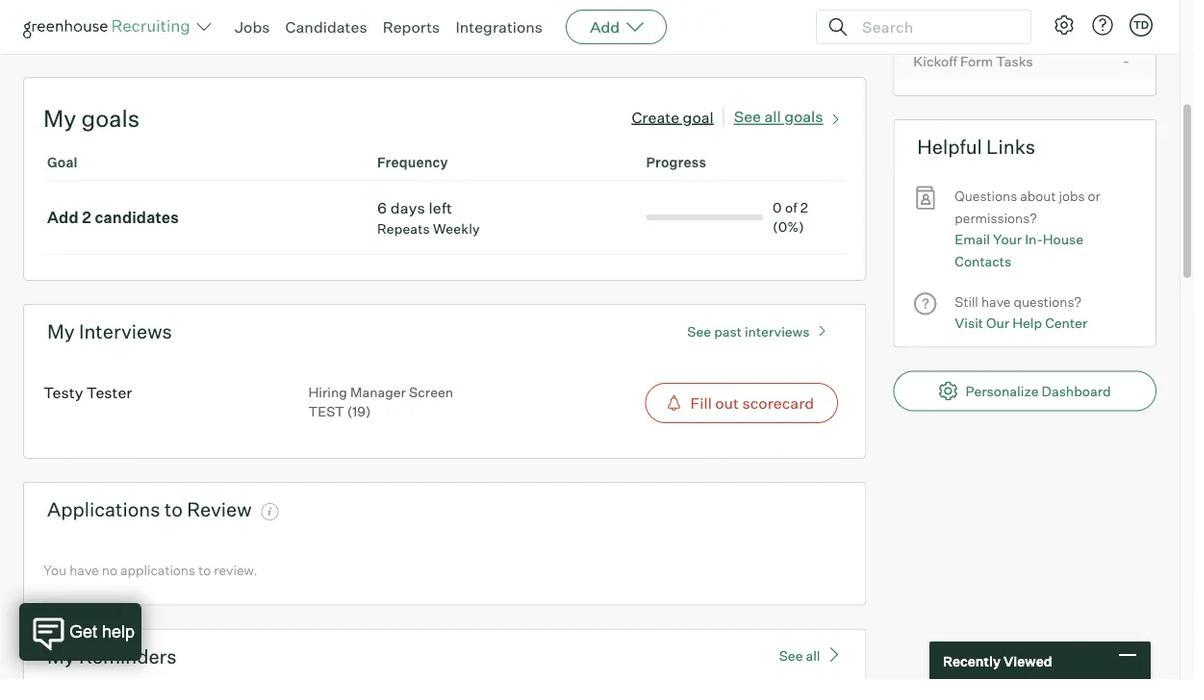 Task type: locate. For each thing, give the bounding box(es) containing it.
house
[[1043, 231, 1084, 248]]

1 vertical spatial have
[[69, 562, 99, 579]]

personalize dashboard link
[[893, 371, 1157, 411]]

to
[[164, 498, 183, 522], [198, 562, 211, 579]]

configure image
[[1053, 13, 1076, 37]]

0 vertical spatial all
[[765, 107, 781, 127]]

applications
[[47, 498, 160, 522]]

-
[[1123, 12, 1130, 31], [1123, 51, 1130, 70]]

all
[[765, 107, 781, 127], [806, 648, 820, 665]]

0 horizontal spatial all
[[765, 107, 781, 127]]

- inside - link
[[1123, 12, 1130, 31]]

scorecard
[[742, 394, 814, 413]]

td button
[[1126, 10, 1157, 40]]

kickoff
[[914, 53, 957, 69]]

0 horizontal spatial have
[[69, 562, 99, 579]]

kickoff form tasks
[[914, 53, 1033, 69]]

0
[[773, 199, 782, 216]]

- link
[[894, 3, 1156, 42]]

2 - from the top
[[1123, 51, 1130, 70]]

2 left candidates
[[82, 208, 91, 227]]

interviews
[[745, 323, 810, 340]]

2 inside 0 of 2 (0%)
[[800, 199, 808, 216]]

my reminders
[[47, 644, 177, 668]]

0 horizontal spatial see
[[687, 323, 711, 340]]

6
[[377, 198, 387, 218]]

1 horizontal spatial add
[[590, 17, 620, 37]]

0 vertical spatial -
[[1123, 12, 1130, 31]]

add
[[590, 17, 620, 37], [47, 208, 79, 227]]

1 horizontal spatial 2
[[800, 199, 808, 216]]

my goals
[[43, 104, 140, 133]]

greenhouse recruiting image
[[23, 15, 196, 38]]

goals down greenhouse recruiting image
[[81, 104, 140, 133]]

2 vertical spatial my
[[47, 644, 75, 668]]

1 - from the top
[[1123, 12, 1130, 31]]

helpful
[[917, 135, 982, 159]]

email
[[955, 231, 990, 248]]

- left td
[[1123, 12, 1130, 31]]

0 vertical spatial my
[[43, 104, 76, 133]]

1 horizontal spatial have
[[981, 293, 1011, 310]]

no
[[102, 562, 117, 579]]

0 horizontal spatial add
[[47, 208, 79, 227]]

manager
[[350, 384, 406, 401]]

0 of 2 (0%)
[[773, 199, 808, 235]]

1 horizontal spatial to
[[198, 562, 211, 579]]

2 right of at the right top of the page
[[800, 199, 808, 216]]

see
[[734, 107, 761, 127], [687, 323, 711, 340], [779, 648, 803, 665]]

past
[[714, 323, 742, 340]]

1 horizontal spatial all
[[806, 648, 820, 665]]

goals inside "see all goals" link
[[784, 107, 823, 127]]

goal
[[683, 107, 714, 127]]

1 vertical spatial see
[[687, 323, 711, 340]]

- down td button
[[1123, 51, 1130, 70]]

my interviews
[[47, 320, 172, 344]]

have up our
[[981, 293, 1011, 310]]

out
[[715, 394, 739, 413]]

have
[[981, 293, 1011, 310], [69, 562, 99, 579]]

have for no
[[69, 562, 99, 579]]

to left review.
[[198, 562, 211, 579]]

my up goal
[[43, 104, 76, 133]]

1 vertical spatial -
[[1123, 51, 1130, 70]]

have left no
[[69, 562, 99, 579]]

see for my reminders
[[779, 648, 803, 665]]

my up testy at left bottom
[[47, 320, 75, 344]]

1 vertical spatial my
[[47, 320, 75, 344]]

0 horizontal spatial goals
[[81, 104, 140, 133]]

links
[[986, 135, 1036, 159]]

see past interviews
[[687, 323, 810, 340]]

0 horizontal spatial to
[[164, 498, 183, 522]]

goals up of at the right top of the page
[[784, 107, 823, 127]]

2 horizontal spatial see
[[779, 648, 803, 665]]

Search text field
[[857, 13, 1013, 41]]

email your in-house contacts link
[[955, 229, 1136, 272]]

have inside still have questions? visit our help center
[[981, 293, 1011, 310]]

reports
[[383, 17, 440, 37]]

helpful links
[[917, 135, 1036, 159]]

progress bar
[[646, 215, 763, 221]]

in-
[[1025, 231, 1043, 248]]

goals
[[81, 104, 140, 133], [784, 107, 823, 127]]

personalize
[[966, 383, 1039, 399]]

my
[[43, 104, 76, 133], [47, 320, 75, 344], [47, 644, 75, 668]]

1 vertical spatial all
[[806, 648, 820, 665]]

review.
[[214, 562, 258, 579]]

fill out scorecard
[[690, 394, 814, 413]]

1 vertical spatial add
[[47, 208, 79, 227]]

screen
[[409, 384, 453, 401]]

testy
[[43, 383, 83, 402]]

to left review
[[164, 498, 183, 522]]

all for see all
[[806, 648, 820, 665]]

applications to review
[[47, 498, 252, 522]]

fill out scorecard link
[[573, 383, 838, 424]]

1 horizontal spatial goals
[[784, 107, 823, 127]]

1 horizontal spatial see
[[734, 107, 761, 127]]

all for see all goals
[[765, 107, 781, 127]]

candidates link
[[285, 17, 367, 37]]

testy tester link
[[43, 383, 132, 402]]

2 vertical spatial see
[[779, 648, 803, 665]]

jobs
[[1059, 188, 1085, 205]]

add inside popup button
[[590, 17, 620, 37]]

add for add 2 candidates
[[47, 208, 79, 227]]

have for questions?
[[981, 293, 1011, 310]]

0 vertical spatial to
[[164, 498, 183, 522]]

0 vertical spatial have
[[981, 293, 1011, 310]]

my left 'reminders'
[[47, 644, 75, 668]]

weekly
[[433, 221, 480, 237]]

2
[[800, 199, 808, 216], [82, 208, 91, 227]]

0 vertical spatial add
[[590, 17, 620, 37]]

see all
[[779, 648, 820, 665]]

tasks
[[996, 53, 1033, 69]]



Task type: vqa. For each thing, say whether or not it's contained in the screenshot.
Last Updated
no



Task type: describe. For each thing, give the bounding box(es) containing it.
frequency
[[377, 154, 448, 171]]

jobs
[[235, 17, 270, 37]]

(19)
[[347, 403, 371, 420]]

visit
[[955, 315, 983, 332]]

create
[[632, 107, 679, 127]]

0 horizontal spatial 2
[[82, 208, 91, 227]]

see all goals link
[[734, 103, 846, 127]]

permissions?
[[955, 209, 1037, 226]]

6 days left repeats weekly
[[377, 198, 480, 237]]

contacts
[[955, 252, 1012, 269]]

0 vertical spatial see
[[734, 107, 761, 127]]

td
[[1133, 18, 1149, 31]]

or
[[1088, 188, 1101, 205]]

our
[[986, 315, 1010, 332]]

add for add
[[590, 17, 620, 37]]

viewed
[[1004, 653, 1052, 670]]

your
[[993, 231, 1022, 248]]

form
[[960, 53, 993, 69]]

candidates
[[285, 17, 367, 37]]

still
[[955, 293, 978, 310]]

my for my reminders
[[47, 644, 75, 668]]

reminders
[[79, 644, 177, 668]]

applications
[[120, 562, 195, 579]]

hiring manager screen test (19)
[[308, 384, 453, 420]]

add 2 candidates
[[47, 208, 179, 227]]

you have no applications to review.
[[43, 562, 258, 579]]

tester
[[86, 383, 132, 402]]

left
[[429, 198, 452, 218]]

days
[[390, 198, 425, 218]]

my for my goals
[[43, 104, 76, 133]]

reports link
[[383, 17, 440, 37]]

add button
[[566, 10, 667, 44]]

repeats
[[377, 221, 430, 237]]

of
[[785, 199, 797, 216]]

dashboard
[[1042, 383, 1111, 399]]

visit our help center link
[[955, 313, 1088, 334]]

see for my interviews
[[687, 323, 711, 340]]

integrations
[[456, 17, 543, 37]]

my for my interviews
[[47, 320, 75, 344]]

integrations link
[[456, 17, 543, 37]]

see all link
[[779, 645, 843, 665]]

interviews
[[79, 320, 172, 344]]

(0%)
[[773, 219, 804, 235]]

review
[[187, 498, 252, 522]]

hiring
[[308, 384, 347, 401]]

personalize dashboard
[[966, 383, 1111, 399]]

see past interviews link
[[678, 315, 843, 340]]

about
[[1020, 188, 1056, 205]]

questions?
[[1014, 293, 1082, 310]]

jobs link
[[235, 17, 270, 37]]

recently
[[943, 653, 1001, 670]]

candidates
[[95, 208, 179, 227]]

create goal link
[[632, 107, 734, 127]]

1 vertical spatial to
[[198, 562, 211, 579]]

you
[[43, 562, 66, 579]]

still have questions? visit our help center
[[955, 293, 1088, 332]]

help
[[1013, 315, 1042, 332]]

center
[[1045, 315, 1088, 332]]

recently viewed
[[943, 653, 1052, 670]]

see all goals
[[734, 107, 823, 127]]

fill
[[690, 394, 712, 413]]

progress
[[646, 154, 706, 171]]

questions about jobs or permissions? email your in-house contacts
[[955, 188, 1101, 269]]

questions
[[955, 188, 1017, 205]]

goal
[[47, 154, 78, 171]]

create goal
[[632, 107, 714, 127]]

testy tester
[[43, 383, 132, 402]]

test
[[308, 403, 344, 420]]

td button
[[1130, 13, 1153, 37]]



